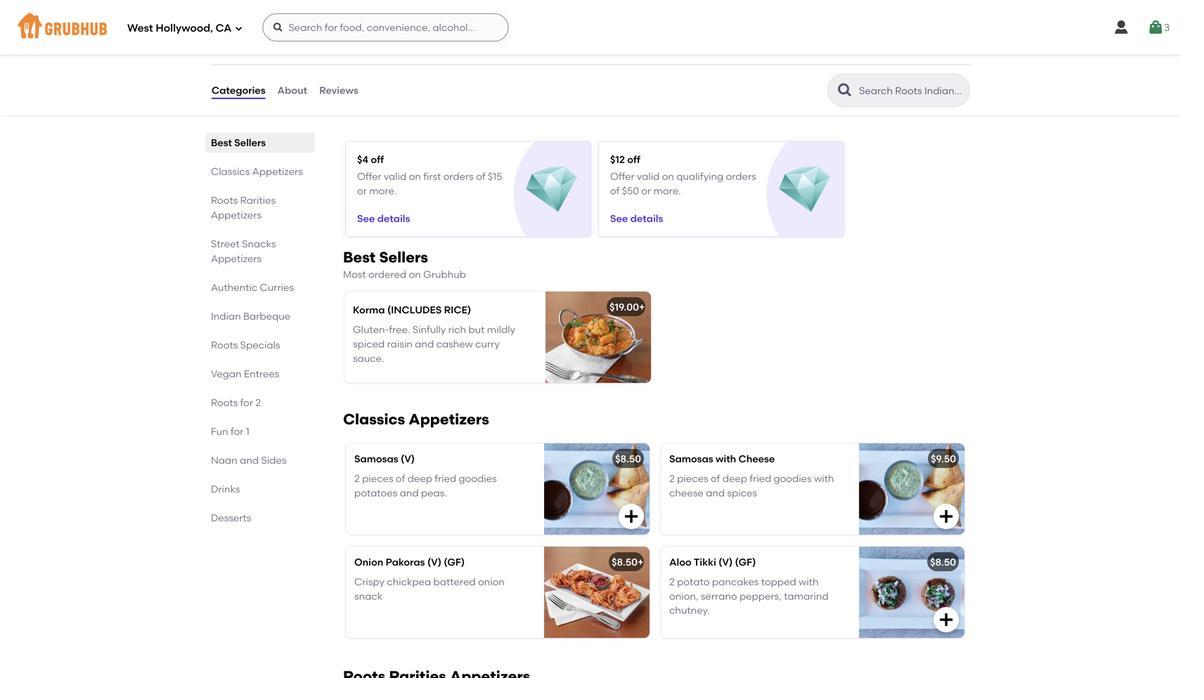 Task type: describe. For each thing, give the bounding box(es) containing it.
indian barbeque
[[211, 311, 291, 323]]

spiced
[[353, 338, 385, 350]]

ca
[[216, 22, 232, 35]]

2 inside roots for 2 tab
[[256, 397, 261, 409]]

(v) for onion
[[428, 557, 442, 569]]

(gf) for onion pakoras (v) (gf)
[[444, 557, 465, 569]]

at
[[613, 17, 624, 29]]

with inside 2 potato pancakes topped with onion, serrano peppers, tamarind chutney.
[[799, 577, 819, 589]]

samosas with cheese
[[670, 453, 775, 465]]

indian barbeque tab
[[211, 309, 310, 324]]

korma
[[353, 304, 385, 316]]

naan
[[211, 455, 238, 467]]

gluten-
[[353, 324, 389, 336]]

fried for peas.
[[435, 473, 457, 485]]

+ for $8.50
[[638, 557, 644, 569]]

west hollywood, ca
[[127, 22, 232, 35]]

(gf) for aloo tikki (v) (gf)
[[736, 557, 757, 569]]

barbeque
[[243, 311, 291, 323]]

curries
[[260, 282, 294, 294]]

aloo tikki (v) (gf)
[[670, 557, 757, 569]]

off for $4 off
[[371, 154, 384, 166]]

topped
[[762, 577, 797, 589]]

most
[[343, 269, 366, 281]]

pakoras
[[386, 557, 425, 569]]

vegan
[[211, 368, 242, 380]]

$8.50 for 2 pieces of deep fried goodies potatoes and peas.
[[616, 453, 642, 465]]

fees
[[465, 43, 485, 55]]

crispy
[[355, 577, 385, 589]]

roots for 2 tab
[[211, 396, 310, 411]]

serrano
[[701, 591, 738, 603]]

snacks
[[242, 238, 276, 250]]

specials
[[240, 339, 280, 351]]

reviews
[[319, 84, 359, 96]]

2 potato pancakes topped with onion, serrano peppers, tamarind chutney.
[[670, 577, 829, 617]]

more. for qualifying
[[654, 185, 681, 197]]

onion,
[[670, 591, 699, 603]]

of inside 2 pieces of deep fried goodies with cheese and spices
[[711, 473, 721, 485]]

onion
[[355, 557, 384, 569]]

more. for first
[[370, 185, 397, 197]]

best for best sellers most ordered on grubhub
[[343, 249, 376, 267]]

fun for 1 tab
[[211, 425, 310, 439]]

see for offer valid on qualifying orders of $50 or more.
[[611, 213, 628, 225]]

sinfully
[[413, 324, 446, 336]]

details for $4 off offer valid on first orders of $15 or more.
[[378, 213, 410, 225]]

see details button for $12 off offer valid on qualifying orders of $50 or more.
[[611, 206, 664, 232]]

$8.50 +
[[612, 557, 644, 569]]

orders for qualifying
[[726, 171, 757, 183]]

appetizers inside street snacks appetizers
[[211, 253, 262, 265]]

deep for peas.
[[408, 473, 433, 485]]

hollywood,
[[156, 22, 213, 35]]

no
[[449, 43, 463, 55]]

roots rarities appetizers tab
[[211, 193, 310, 223]]

chickpea
[[387, 577, 431, 589]]

aloo
[[670, 557, 692, 569]]

street
[[211, 238, 240, 250]]

$19.00
[[610, 301, 639, 313]]

3
[[1165, 21, 1171, 33]]

desserts
[[211, 513, 251, 525]]

sides
[[261, 455, 287, 467]]

peppers,
[[740, 591, 782, 603]]

samosas for samosas (v)
[[355, 453, 399, 465]]

different
[[635, 17, 676, 29]]

2 pieces of deep fried goodies with cheese and spices
[[670, 473, 835, 499]]

see details button for $4 off offer valid on first orders of $15 or more.
[[357, 206, 410, 232]]

street snacks appetizers
[[211, 238, 276, 265]]

samosas (v)
[[355, 453, 415, 465]]

$15
[[488, 171, 503, 183]]

$12
[[611, 154, 625, 166]]

but
[[469, 324, 485, 336]]

entrees
[[244, 368, 280, 380]]

order
[[585, 17, 611, 29]]

$19.00 +
[[610, 301, 645, 313]]

first
[[424, 171, 441, 183]]

and inside tab
[[240, 455, 259, 467]]

korma (includes rice) image
[[546, 292, 651, 383]]

no fees
[[449, 43, 485, 55]]

2 for samosas with cheese
[[670, 473, 675, 485]]

1
[[246, 426, 250, 438]]

best sellers most ordered on grubhub
[[343, 249, 466, 281]]

fun
[[211, 426, 228, 438]]

raisin
[[387, 338, 413, 350]]

with inside 2 pieces of deep fried goodies with cheese and spices
[[815, 473, 835, 485]]

$4
[[357, 154, 369, 166]]

pieces for and
[[362, 473, 394, 485]]

ordered
[[369, 269, 407, 281]]

looks like you've started an order at a different restaurant. button
[[449, 8, 733, 39]]

authentic curries
[[211, 282, 294, 294]]

naan and sides
[[211, 455, 287, 467]]

west
[[127, 22, 153, 35]]

offer for $12
[[611, 171, 635, 183]]

authentic curries tab
[[211, 280, 310, 295]]

goodies for 2 pieces of deep fried goodies potatoes and peas.
[[459, 473, 497, 485]]

about
[[278, 84, 307, 96]]

categories
[[212, 84, 266, 96]]

2 for aloo tikki (v) (gf)
[[670, 577, 675, 589]]

crispy chickpea battered onion snack
[[355, 577, 505, 603]]

snack
[[355, 591, 383, 603]]

off for $12 off
[[628, 154, 641, 166]]

and inside gluten-free. sinfully rich but mildly spiced raisin and cashew curry sauce.
[[415, 338, 434, 350]]

details for $12 off offer valid on qualifying orders of $50 or more.
[[631, 213, 664, 225]]

sellers for best sellers most ordered on grubhub
[[379, 249, 428, 267]]

looks like you've started an order at a different restaurant.
[[450, 17, 732, 29]]

tikki
[[694, 557, 717, 569]]

0 horizontal spatial svg image
[[235, 24, 243, 33]]

+ for $19.00
[[639, 301, 645, 313]]



Task type: vqa. For each thing, say whether or not it's contained in the screenshot.
Preorder to the bottom
no



Task type: locate. For each thing, give the bounding box(es) containing it.
and inside 2 pieces of deep fried goodies with cheese and spices
[[706, 487, 725, 499]]

1 horizontal spatial offer
[[611, 171, 635, 183]]

on right ordered
[[409, 269, 421, 281]]

1 horizontal spatial off
[[628, 154, 641, 166]]

desserts tab
[[211, 511, 310, 526]]

2 orders from the left
[[726, 171, 757, 183]]

vegan entrees tab
[[211, 367, 310, 382]]

curry
[[476, 338, 500, 350]]

1 horizontal spatial fried
[[750, 473, 772, 485]]

orders
[[444, 171, 474, 183], [726, 171, 757, 183]]

1 vertical spatial best
[[343, 249, 376, 267]]

1 goodies from the left
[[459, 473, 497, 485]]

svg image for 2 pieces of deep fried goodies potatoes and peas.
[[623, 509, 640, 525]]

deep up spices
[[723, 473, 748, 485]]

1 horizontal spatial promo image
[[780, 164, 831, 216]]

see details
[[357, 213, 410, 225], [611, 213, 664, 225]]

offer down $4 at the left top
[[357, 171, 382, 183]]

2 samosas from the left
[[670, 453, 714, 465]]

2 see details button from the left
[[611, 206, 664, 232]]

(v) for aloo
[[719, 557, 733, 569]]

and left the sides
[[240, 455, 259, 467]]

of inside $4 off offer valid on first orders of $15 or more.
[[476, 171, 486, 183]]

samosas with cheese image
[[860, 444, 965, 535]]

0 horizontal spatial classics appetizers
[[211, 166, 303, 178]]

of inside 2 pieces of deep fried goodies potatoes and peas.
[[396, 473, 405, 485]]

2 promo image from the left
[[780, 164, 831, 216]]

gluten-free. sinfully rich but mildly spiced raisin and cashew curry sauce.
[[353, 324, 516, 365]]

1 details from the left
[[378, 213, 410, 225]]

peas.
[[421, 487, 447, 499]]

reviews button
[[319, 65, 359, 116]]

svg image for 2 pieces of deep fried goodies with cheese and spices
[[938, 509, 955, 525]]

goodies inside 2 pieces of deep fried goodies with cheese and spices
[[774, 473, 812, 485]]

0 horizontal spatial offer
[[357, 171, 382, 183]]

on inside best sellers most ordered on grubhub
[[409, 269, 421, 281]]

potatoes
[[355, 487, 398, 499]]

onion pakoras (v) (gf) image
[[544, 547, 650, 639]]

1 horizontal spatial details
[[631, 213, 664, 225]]

or
[[357, 185, 367, 197], [642, 185, 652, 197]]

best sellers tab
[[211, 135, 310, 150]]

1 horizontal spatial or
[[642, 185, 652, 197]]

naan and sides tab
[[211, 453, 310, 468]]

drinks
[[211, 484, 240, 496]]

street snacks appetizers tab
[[211, 237, 310, 266]]

on inside $4 off offer valid on first orders of $15 or more.
[[409, 171, 421, 183]]

0 horizontal spatial (gf)
[[444, 557, 465, 569]]

0 horizontal spatial off
[[371, 154, 384, 166]]

0 horizontal spatial see details button
[[357, 206, 410, 232]]

search icon image
[[837, 82, 854, 99]]

best up most
[[343, 249, 376, 267]]

(gf) up pancakes
[[736, 557, 757, 569]]

2 inside 2 pieces of deep fried goodies with cheese and spices
[[670, 473, 675, 485]]

for for fun
[[231, 426, 244, 438]]

battered
[[434, 577, 476, 589]]

mildly
[[487, 324, 516, 336]]

promo image for offer valid on first orders of $15 or more.
[[526, 164, 578, 216]]

orders for first
[[444, 171, 474, 183]]

(includes
[[388, 304, 442, 316]]

pieces
[[362, 473, 394, 485], [678, 473, 709, 485]]

pieces up cheese
[[678, 473, 709, 485]]

2 or from the left
[[642, 185, 652, 197]]

0 vertical spatial classics appetizers
[[211, 166, 303, 178]]

0 horizontal spatial (v)
[[401, 453, 415, 465]]

roots specials tab
[[211, 338, 310, 353]]

details down the $50
[[631, 213, 664, 225]]

fried for and
[[750, 473, 772, 485]]

1 vertical spatial classics
[[343, 411, 405, 429]]

or right the $50
[[642, 185, 652, 197]]

1 pieces from the left
[[362, 473, 394, 485]]

$50
[[622, 185, 639, 197]]

best sellers
[[211, 137, 266, 149]]

for inside roots for 2 tab
[[240, 397, 253, 409]]

of
[[476, 171, 486, 183], [611, 185, 620, 197], [396, 473, 405, 485], [711, 473, 721, 485]]

classics inside tab
[[211, 166, 250, 178]]

0 horizontal spatial valid
[[384, 171, 407, 183]]

of inside $12 off offer valid on qualifying orders of $50 or more.
[[611, 185, 620, 197]]

indian
[[211, 311, 241, 323]]

tamarind
[[784, 591, 829, 603]]

pieces for cheese
[[678, 473, 709, 485]]

see details button up best sellers most ordered on grubhub
[[357, 206, 410, 232]]

1 (gf) from the left
[[444, 557, 465, 569]]

0 horizontal spatial goodies
[[459, 473, 497, 485]]

2 see details from the left
[[611, 213, 664, 225]]

on for $12
[[662, 171, 675, 183]]

svg image
[[1114, 19, 1130, 36], [235, 24, 243, 33]]

1 horizontal spatial (gf)
[[736, 557, 757, 569]]

0 vertical spatial for
[[240, 397, 253, 409]]

1 horizontal spatial pieces
[[678, 473, 709, 485]]

1 fried from the left
[[435, 473, 457, 485]]

2 valid from the left
[[637, 171, 660, 183]]

classics appetizers up "rarities"
[[211, 166, 303, 178]]

off inside $4 off offer valid on first orders of $15 or more.
[[371, 154, 384, 166]]

2 horizontal spatial (v)
[[719, 557, 733, 569]]

2 offer from the left
[[611, 171, 635, 183]]

and left spices
[[706, 487, 725, 499]]

0 horizontal spatial sellers
[[234, 137, 266, 149]]

rich
[[449, 324, 466, 336]]

1 see from the left
[[357, 213, 375, 225]]

roots for 2
[[211, 397, 261, 409]]

pieces inside 2 pieces of deep fried goodies with cheese and spices
[[678, 473, 709, 485]]

roots inside the roots rarities appetizers
[[211, 195, 238, 207]]

see up most
[[357, 213, 375, 225]]

0 vertical spatial +
[[639, 301, 645, 313]]

offer up the $50
[[611, 171, 635, 183]]

roots specials
[[211, 339, 280, 351]]

or inside $4 off offer valid on first orders of $15 or more.
[[357, 185, 367, 197]]

1 orders from the left
[[444, 171, 474, 183]]

1 horizontal spatial best
[[343, 249, 376, 267]]

2 up potatoes
[[355, 473, 360, 485]]

2 up onion,
[[670, 577, 675, 589]]

samosas
[[355, 453, 399, 465], [670, 453, 714, 465]]

more. inside $4 off offer valid on first orders of $15 or more.
[[370, 185, 397, 197]]

sellers
[[234, 137, 266, 149], [379, 249, 428, 267]]

offer inside $4 off offer valid on first orders of $15 or more.
[[357, 171, 382, 183]]

1 see details button from the left
[[357, 206, 410, 232]]

1 off from the left
[[371, 154, 384, 166]]

orders inside $4 off offer valid on first orders of $15 or more.
[[444, 171, 474, 183]]

roots down "indian"
[[211, 339, 238, 351]]

see details down the $50
[[611, 213, 664, 225]]

0 vertical spatial with
[[716, 453, 737, 465]]

1 vertical spatial roots
[[211, 339, 238, 351]]

see details button down the $50
[[611, 206, 664, 232]]

best up classics appetizers tab
[[211, 137, 232, 149]]

2 pieces from the left
[[678, 473, 709, 485]]

with
[[716, 453, 737, 465], [815, 473, 835, 485], [799, 577, 819, 589]]

2 inside 2 potato pancakes topped with onion, serrano peppers, tamarind chutney.
[[670, 577, 675, 589]]

1 more. from the left
[[370, 185, 397, 197]]

like
[[480, 17, 497, 29]]

see
[[357, 213, 375, 225], [611, 213, 628, 225]]

1 horizontal spatial (v)
[[428, 557, 442, 569]]

samosas up cheese
[[670, 453, 714, 465]]

classics appetizers
[[211, 166, 303, 178], [343, 411, 489, 429]]

orders right qualifying
[[726, 171, 757, 183]]

vegan entrees
[[211, 368, 280, 380]]

1 vertical spatial classics appetizers
[[343, 411, 489, 429]]

of left $15
[[476, 171, 486, 183]]

qualifying
[[677, 171, 724, 183]]

roots for roots specials
[[211, 339, 238, 351]]

2 vertical spatial with
[[799, 577, 819, 589]]

2 fried from the left
[[750, 473, 772, 485]]

$8.50 for 2 potato pancakes topped with onion, serrano peppers, tamarind chutney.
[[931, 557, 957, 569]]

1 vertical spatial for
[[231, 426, 244, 438]]

looks
[[450, 17, 478, 29]]

goodies for 2 pieces of deep fried goodies with cheese and spices
[[774, 473, 812, 485]]

(gf) up battered
[[444, 557, 465, 569]]

aloo tikki (v) (gf) image
[[860, 547, 965, 639]]

1 valid from the left
[[384, 171, 407, 183]]

0 vertical spatial sellers
[[234, 137, 266, 149]]

or inside $12 off offer valid on qualifying orders of $50 or more.
[[642, 185, 652, 197]]

0 horizontal spatial fried
[[435, 473, 457, 485]]

2 pieces of deep fried goodies potatoes and peas.
[[355, 473, 497, 499]]

1 horizontal spatial see
[[611, 213, 628, 225]]

2 (gf) from the left
[[736, 557, 757, 569]]

0 vertical spatial classics
[[211, 166, 250, 178]]

fried down cheese
[[750, 473, 772, 485]]

see details button
[[357, 206, 410, 232], [611, 206, 664, 232]]

0 horizontal spatial see
[[357, 213, 375, 225]]

on for best
[[409, 269, 421, 281]]

0 vertical spatial roots
[[211, 195, 238, 207]]

fun for 1
[[211, 426, 250, 438]]

1 horizontal spatial deep
[[723, 473, 748, 485]]

sellers inside tab
[[234, 137, 266, 149]]

2 deep from the left
[[723, 473, 748, 485]]

sellers for best sellers
[[234, 137, 266, 149]]

orders right first
[[444, 171, 474, 183]]

1 roots from the top
[[211, 195, 238, 207]]

1 vertical spatial sellers
[[379, 249, 428, 267]]

0 horizontal spatial samosas
[[355, 453, 399, 465]]

2 roots from the top
[[211, 339, 238, 351]]

(v) up "crispy chickpea battered onion snack"
[[428, 557, 442, 569]]

0 horizontal spatial best
[[211, 137, 232, 149]]

valid for $12 off
[[637, 171, 660, 183]]

1 horizontal spatial classics
[[343, 411, 405, 429]]

0 horizontal spatial see details
[[357, 213, 410, 225]]

svg image
[[1148, 19, 1165, 36], [273, 22, 284, 33], [623, 509, 640, 525], [938, 509, 955, 525], [938, 612, 955, 629]]

for left 1
[[231, 426, 244, 438]]

goodies inside 2 pieces of deep fried goodies potatoes and peas.
[[459, 473, 497, 485]]

authentic
[[211, 282, 258, 294]]

(v) up 2 pieces of deep fried goodies potatoes and peas.
[[401, 453, 415, 465]]

0 horizontal spatial promo image
[[526, 164, 578, 216]]

an
[[570, 17, 582, 29]]

2 more. from the left
[[654, 185, 681, 197]]

1 horizontal spatial orders
[[726, 171, 757, 183]]

fried up peas.
[[435, 473, 457, 485]]

and
[[415, 338, 434, 350], [240, 455, 259, 467], [400, 487, 419, 499], [706, 487, 725, 499]]

a
[[626, 17, 632, 29]]

(gf)
[[444, 557, 465, 569], [736, 557, 757, 569]]

spices
[[728, 487, 758, 499]]

0 vertical spatial best
[[211, 137, 232, 149]]

details up best sellers most ordered on grubhub
[[378, 213, 410, 225]]

1 promo image from the left
[[526, 164, 578, 216]]

deep for and
[[723, 473, 748, 485]]

best inside best sellers most ordered on grubhub
[[343, 249, 376, 267]]

promo image
[[526, 164, 578, 216], [780, 164, 831, 216]]

0 horizontal spatial orders
[[444, 171, 474, 183]]

sellers up classics appetizers tab
[[234, 137, 266, 149]]

1 offer from the left
[[357, 171, 382, 183]]

off right $4 at the left top
[[371, 154, 384, 166]]

Search Roots Indian Bistro search field
[[858, 84, 966, 97]]

or for $12 off
[[642, 185, 652, 197]]

svg image left 3 button
[[1114, 19, 1130, 36]]

0 horizontal spatial more.
[[370, 185, 397, 197]]

deep inside 2 pieces of deep fried goodies with cheese and spices
[[723, 473, 748, 485]]

grubhub
[[424, 269, 466, 281]]

on left qualifying
[[662, 171, 675, 183]]

samosas up potatoes
[[355, 453, 399, 465]]

and left peas.
[[400, 487, 419, 499]]

see details for $12 off offer valid on qualifying orders of $50 or more.
[[611, 213, 664, 225]]

offer inside $12 off offer valid on qualifying orders of $50 or more.
[[611, 171, 635, 183]]

2 up cheese
[[670, 473, 675, 485]]

and down sinfully
[[415, 338, 434, 350]]

roots inside tab
[[211, 339, 238, 351]]

valid inside $4 off offer valid on first orders of $15 or more.
[[384, 171, 407, 183]]

svg image inside 3 button
[[1148, 19, 1165, 36]]

see details for $4 off offer valid on first orders of $15 or more.
[[357, 213, 410, 225]]

1 horizontal spatial sellers
[[379, 249, 428, 267]]

sellers inside best sellers most ordered on grubhub
[[379, 249, 428, 267]]

roots down vegan
[[211, 397, 238, 409]]

samosas (v) image
[[544, 444, 650, 535]]

1 horizontal spatial see details button
[[611, 206, 664, 232]]

appetizers
[[252, 166, 303, 178], [211, 209, 262, 221], [211, 253, 262, 265], [409, 411, 489, 429]]

classics appetizers inside tab
[[211, 166, 303, 178]]

2 for samosas (v)
[[355, 473, 360, 485]]

on inside $12 off offer valid on qualifying orders of $50 or more.
[[662, 171, 675, 183]]

off right $12
[[628, 154, 641, 166]]

or for $4 off
[[357, 185, 367, 197]]

valid for $4 off
[[384, 171, 407, 183]]

1 horizontal spatial valid
[[637, 171, 660, 183]]

drinks tab
[[211, 482, 310, 497]]

classics appetizers tab
[[211, 164, 310, 179]]

cheese
[[739, 453, 775, 465]]

chutney.
[[670, 605, 710, 617]]

onion pakoras (v) (gf)
[[355, 557, 465, 569]]

3 roots from the top
[[211, 397, 238, 409]]

0 horizontal spatial classics
[[211, 166, 250, 178]]

valid inside $12 off offer valid on qualifying orders of $50 or more.
[[637, 171, 660, 183]]

cashew
[[437, 338, 473, 350]]

pieces up potatoes
[[362, 473, 394, 485]]

1 horizontal spatial see details
[[611, 213, 664, 225]]

(v) right tikki
[[719, 557, 733, 569]]

$12 off offer valid on qualifying orders of $50 or more.
[[611, 154, 757, 197]]

details
[[378, 213, 410, 225], [631, 213, 664, 225]]

appetizers inside the roots rarities appetizers
[[211, 209, 262, 221]]

1 vertical spatial with
[[815, 473, 835, 485]]

for inside fun for 1 tab
[[231, 426, 244, 438]]

for for roots
[[240, 397, 253, 409]]

orders inside $12 off offer valid on qualifying orders of $50 or more.
[[726, 171, 757, 183]]

2
[[256, 397, 261, 409], [355, 473, 360, 485], [670, 473, 675, 485], [670, 577, 675, 589]]

1 horizontal spatial goodies
[[774, 473, 812, 485]]

svg image right 'ca'
[[235, 24, 243, 33]]

0 horizontal spatial details
[[378, 213, 410, 225]]

valid left first
[[384, 171, 407, 183]]

onion
[[478, 577, 505, 589]]

fried inside 2 pieces of deep fried goodies potatoes and peas.
[[435, 473, 457, 485]]

for up 1
[[240, 397, 253, 409]]

roots left "rarities"
[[211, 195, 238, 207]]

1 horizontal spatial classics appetizers
[[343, 411, 489, 429]]

off inside $12 off offer valid on qualifying orders of $50 or more.
[[628, 154, 641, 166]]

2 see from the left
[[611, 213, 628, 225]]

roots for roots rarities appetizers
[[211, 195, 238, 207]]

2 inside 2 pieces of deep fried goodies potatoes and peas.
[[355, 473, 360, 485]]

$4 off offer valid on first orders of $15 or more.
[[357, 154, 503, 197]]

restaurant.
[[679, 17, 732, 29]]

more. inside $12 off offer valid on qualifying orders of $50 or more.
[[654, 185, 681, 197]]

offer for $4
[[357, 171, 382, 183]]

1 vertical spatial +
[[638, 557, 644, 569]]

1 horizontal spatial samosas
[[670, 453, 714, 465]]

or down $4 at the left top
[[357, 185, 367, 197]]

samosas for samosas with cheese
[[670, 453, 714, 465]]

2 vertical spatial roots
[[211, 397, 238, 409]]

1 samosas from the left
[[355, 453, 399, 465]]

1 horizontal spatial more.
[[654, 185, 681, 197]]

fried
[[435, 473, 457, 485], [750, 473, 772, 485]]

of left the $50
[[611, 185, 620, 197]]

rice)
[[444, 304, 471, 316]]

main navigation navigation
[[0, 0, 1182, 55]]

see down the $50
[[611, 213, 628, 225]]

0 horizontal spatial pieces
[[362, 473, 394, 485]]

see for offer valid on first orders of $15 or more.
[[357, 213, 375, 225]]

of down samosas (v) at bottom
[[396, 473, 405, 485]]

1 deep from the left
[[408, 473, 433, 485]]

best for best sellers
[[211, 137, 232, 149]]

svg image for 2 potato pancakes topped with onion, serrano peppers, tamarind chutney.
[[938, 612, 955, 629]]

about button
[[277, 65, 308, 116]]

and inside 2 pieces of deep fried goodies potatoes and peas.
[[400, 487, 419, 499]]

Search for food, convenience, alcohol... search field
[[263, 13, 509, 42]]

2 off from the left
[[628, 154, 641, 166]]

for
[[240, 397, 253, 409], [231, 426, 244, 438]]

best inside tab
[[211, 137, 232, 149]]

pieces inside 2 pieces of deep fried goodies potatoes and peas.
[[362, 473, 394, 485]]

sellers up ordered
[[379, 249, 428, 267]]

classics up samosas (v) at bottom
[[343, 411, 405, 429]]

1 or from the left
[[357, 185, 367, 197]]

2 details from the left
[[631, 213, 664, 225]]

fried inside 2 pieces of deep fried goodies with cheese and spices
[[750, 473, 772, 485]]

$9.50
[[931, 453, 957, 465]]

0 horizontal spatial deep
[[408, 473, 433, 485]]

deep up peas.
[[408, 473, 433, 485]]

see details up best sellers most ordered on grubhub
[[357, 213, 410, 225]]

of down samosas with cheese
[[711, 473, 721, 485]]

roots rarities appetizers
[[211, 195, 276, 221]]

on left first
[[409, 171, 421, 183]]

roots for roots for 2
[[211, 397, 238, 409]]

1 see details from the left
[[357, 213, 410, 225]]

rarities
[[240, 195, 276, 207]]

deep inside 2 pieces of deep fried goodies potatoes and peas.
[[408, 473, 433, 485]]

valid up the $50
[[637, 171, 660, 183]]

on
[[409, 171, 421, 183], [662, 171, 675, 183], [409, 269, 421, 281]]

promo image for offer valid on qualifying orders of $50 or more.
[[780, 164, 831, 216]]

0 horizontal spatial or
[[357, 185, 367, 197]]

free.
[[389, 324, 410, 336]]

1 horizontal spatial svg image
[[1114, 19, 1130, 36]]

on for $4
[[409, 171, 421, 183]]

sauce.
[[353, 353, 384, 365]]

classics down 'best sellers'
[[211, 166, 250, 178]]

valid
[[384, 171, 407, 183], [637, 171, 660, 183]]

2 goodies from the left
[[774, 473, 812, 485]]

cheese
[[670, 487, 704, 499]]

2 up fun for 1 tab
[[256, 397, 261, 409]]

potato
[[678, 577, 710, 589]]

classics appetizers up samosas (v) at bottom
[[343, 411, 489, 429]]



